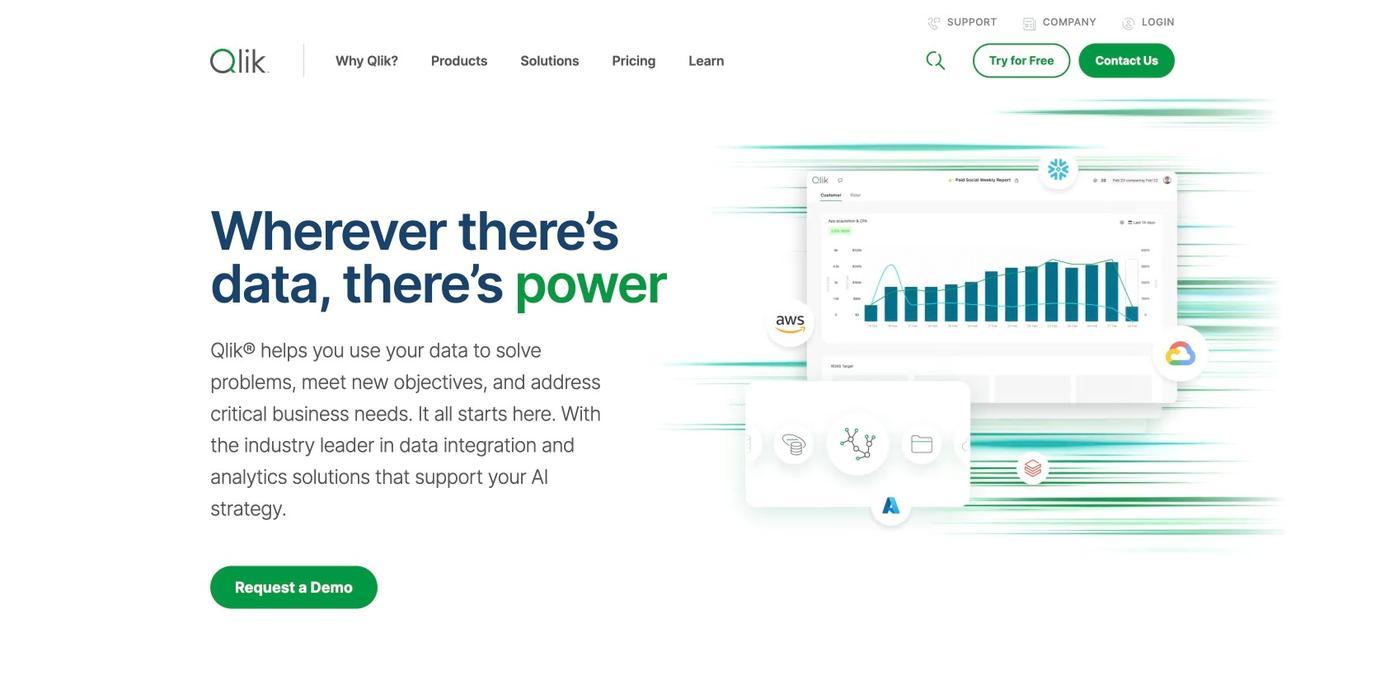 Task type: vqa. For each thing, say whether or not it's contained in the screenshot.
Departments to the left
no



Task type: describe. For each thing, give the bounding box(es) containing it.
support image
[[928, 17, 941, 31]]

qlik image
[[210, 49, 270, 73]]

company image
[[1024, 17, 1037, 31]]



Task type: locate. For each thing, give the bounding box(es) containing it.
login image
[[1123, 17, 1136, 31]]



